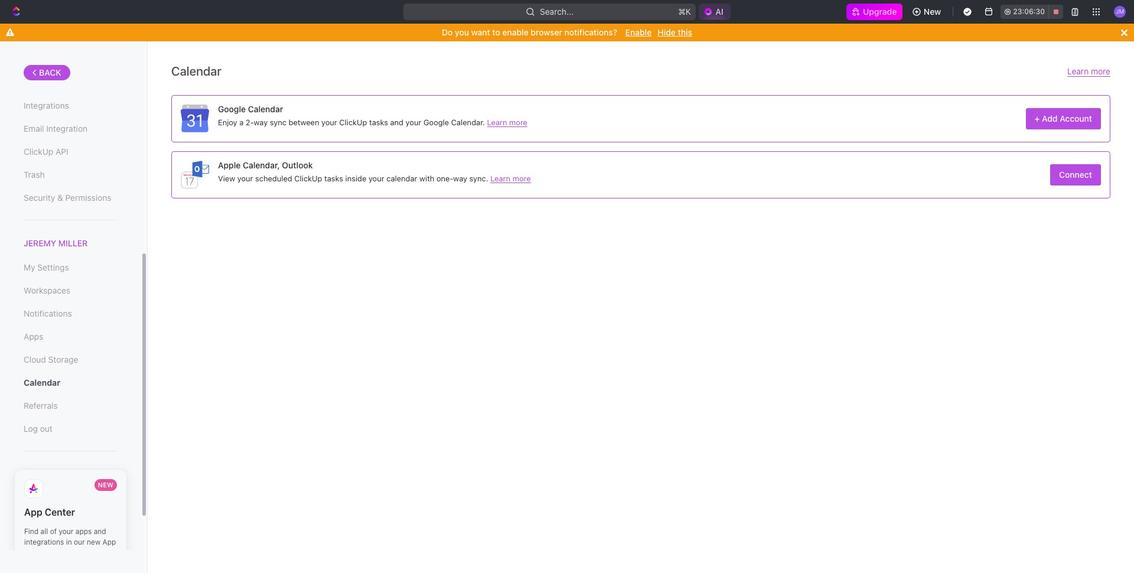Task type: describe. For each thing, give the bounding box(es) containing it.
google calendar enjoy a 2-way sync between your clickup tasks and your google calendar. learn more
[[218, 104, 528, 127]]

1 vertical spatial clickup
[[24, 147, 53, 157]]

jm
[[1116, 8, 1124, 15]]

log out
[[24, 424, 52, 434]]

2-
[[246, 117, 254, 127]]

referrals link
[[24, 396, 118, 416]]

learn for connect
[[490, 173, 511, 183]]

ai button
[[699, 4, 731, 20]]

integration
[[46, 123, 88, 134]]

referrals
[[24, 401, 58, 411]]

integrations
[[24, 100, 69, 110]]

2 vertical spatial calendar
[[24, 378, 60, 388]]

miller
[[58, 238, 88, 248]]

find
[[24, 527, 39, 536]]

jm button
[[1111, 2, 1130, 21]]

center
[[45, 507, 75, 518]]

my settings link
[[24, 258, 118, 278]]

tasks inside google calendar enjoy a 2-way sync between your clickup tasks and your google calendar. learn more
[[369, 117, 388, 127]]

between
[[289, 117, 319, 127]]

all
[[41, 527, 48, 536]]

ai
[[716, 6, 724, 17]]

calendar inside google calendar enjoy a 2-way sync between your clickup tasks and your google calendar. learn more
[[248, 104, 283, 114]]

jeremy
[[24, 238, 56, 248]]

learn more link for +
[[487, 117, 528, 127]]

notifications?
[[565, 27, 617, 37]]

your right the view
[[237, 173, 253, 183]]

clickup api
[[24, 147, 68, 157]]

in
[[66, 538, 72, 547]]

notifications
[[24, 309, 72, 319]]

calendar
[[387, 173, 417, 183]]

email integration
[[24, 123, 88, 134]]

app center
[[24, 507, 75, 518]]

apple
[[218, 160, 241, 170]]

apple calendar, outlook view your scheduled clickup tasks inside your calendar with one-way sync. learn more
[[218, 160, 531, 183]]

center!
[[24, 548, 49, 557]]

outlook
[[282, 160, 313, 170]]

do
[[442, 27, 453, 37]]

jeremy miller
[[24, 238, 88, 248]]

out
[[40, 424, 52, 434]]

new button
[[907, 2, 948, 21]]

enable
[[502, 27, 529, 37]]

your inside the find all of your apps and integrations in our new app center!
[[59, 527, 74, 536]]

email integration link
[[24, 119, 118, 139]]

security
[[24, 193, 55, 203]]

clickup api link
[[24, 142, 118, 162]]

workspaces link
[[24, 281, 118, 301]]

0 vertical spatial learn more link
[[1068, 66, 1111, 77]]

your right the between
[[321, 117, 337, 127]]

security & permissions link
[[24, 188, 118, 208]]

1 vertical spatial google
[[424, 117, 449, 127]]

you
[[455, 27, 469, 37]]

our
[[74, 538, 85, 547]]

a
[[239, 117, 244, 127]]

calendar,
[[243, 160, 280, 170]]

connect
[[1059, 170, 1092, 180]]

+
[[1035, 113, 1040, 123]]

23:06:30 button
[[1001, 5, 1064, 19]]

sync.
[[469, 173, 488, 183]]

way inside google calendar enjoy a 2-way sync between your clickup tasks and your google calendar. learn more
[[254, 117, 268, 127]]

of
[[50, 527, 57, 536]]

api
[[56, 147, 68, 157]]

calendar.
[[451, 117, 485, 127]]

app inside the find all of your apps and integrations in our new app center!
[[103, 538, 116, 547]]

inside
[[345, 173, 367, 183]]

my settings
[[24, 262, 69, 272]]

with
[[420, 173, 435, 183]]

find all of your apps and integrations in our new app center!
[[24, 527, 116, 557]]

upgrade
[[863, 6, 897, 17]]

integrations link
[[24, 96, 118, 116]]

0 vertical spatial learn
[[1068, 66, 1089, 76]]

0 vertical spatial app
[[24, 507, 42, 518]]

view
[[218, 173, 235, 183]]

want
[[471, 27, 490, 37]]

and inside the find all of your apps and integrations in our new app center!
[[94, 527, 106, 536]]

permissions
[[65, 193, 111, 203]]



Task type: vqa. For each thing, say whether or not it's contained in the screenshot.
leftmost CLICKUP
yes



Task type: locate. For each thing, give the bounding box(es) containing it.
2 vertical spatial learn more link
[[490, 173, 531, 183]]

0 vertical spatial new
[[924, 6, 941, 17]]

apps link
[[24, 327, 118, 347]]

learn up "account" at right top
[[1068, 66, 1089, 76]]

more inside apple calendar, outlook view your scheduled clickup tasks inside your calendar with one-way sync. learn more
[[513, 173, 531, 183]]

and
[[390, 117, 404, 127], [94, 527, 106, 536]]

0 horizontal spatial calendar
[[24, 378, 60, 388]]

1 horizontal spatial calendar
[[171, 64, 221, 78]]

learn right calendar.
[[487, 117, 507, 127]]

more for +
[[509, 117, 528, 127]]

cloud
[[24, 355, 46, 365]]

0 vertical spatial clickup
[[339, 117, 367, 127]]

integrations
[[24, 538, 64, 547]]

1 vertical spatial app
[[103, 538, 116, 547]]

new inside button
[[924, 6, 941, 17]]

calendar
[[171, 64, 221, 78], [248, 104, 283, 114], [24, 378, 60, 388]]

0 vertical spatial more
[[1091, 66, 1111, 76]]

0 horizontal spatial app
[[24, 507, 42, 518]]

more for connect
[[513, 173, 531, 183]]

calendar link
[[24, 373, 118, 393]]

0 vertical spatial tasks
[[369, 117, 388, 127]]

clickup down outlook
[[294, 173, 322, 183]]

more right calendar.
[[509, 117, 528, 127]]

workspaces
[[24, 285, 70, 296]]

apps
[[24, 332, 43, 342]]

learn more link right calendar.
[[487, 117, 528, 127]]

new
[[87, 538, 101, 547]]

app up find at the bottom of the page
[[24, 507, 42, 518]]

more up "account" at right top
[[1091, 66, 1111, 76]]

notifications link
[[24, 304, 118, 324]]

browser
[[531, 27, 562, 37]]

learn more
[[1068, 66, 1111, 76]]

your up in at the left bottom of page
[[59, 527, 74, 536]]

learn for +
[[487, 117, 507, 127]]

and up apple calendar, outlook view your scheduled clickup tasks inside your calendar with one-way sync. learn more
[[390, 117, 404, 127]]

clickup right the between
[[339, 117, 367, 127]]

security & permissions
[[24, 193, 111, 203]]

trash link
[[24, 165, 118, 185]]

enable
[[626, 27, 652, 37]]

1 vertical spatial learn
[[487, 117, 507, 127]]

+ add account
[[1035, 113, 1092, 123]]

connect button
[[1051, 164, 1101, 186]]

back
[[39, 67, 61, 77]]

and inside google calendar enjoy a 2-way sync between your clickup tasks and your google calendar. learn more
[[390, 117, 404, 127]]

1 horizontal spatial clickup
[[294, 173, 322, 183]]

2 vertical spatial more
[[513, 173, 531, 183]]

tasks
[[369, 117, 388, 127], [324, 173, 343, 183]]

your
[[321, 117, 337, 127], [406, 117, 421, 127], [237, 173, 253, 183], [369, 173, 384, 183], [59, 527, 74, 536]]

your right inside
[[369, 173, 384, 183]]

app
[[24, 507, 42, 518], [103, 538, 116, 547]]

1 vertical spatial way
[[453, 173, 467, 183]]

tasks inside apple calendar, outlook view your scheduled clickup tasks inside your calendar with one-way sync. learn more
[[324, 173, 343, 183]]

account
[[1060, 113, 1092, 123]]

google left calendar.
[[424, 117, 449, 127]]

learn right sync.
[[490, 173, 511, 183]]

cloud storage link
[[24, 350, 118, 370]]

2 vertical spatial learn
[[490, 173, 511, 183]]

1 horizontal spatial google
[[424, 117, 449, 127]]

0 vertical spatial and
[[390, 117, 404, 127]]

learn more link for connect
[[490, 173, 531, 183]]

search...
[[540, 6, 574, 17]]

1 horizontal spatial and
[[390, 117, 404, 127]]

1 vertical spatial tasks
[[324, 173, 343, 183]]

0 horizontal spatial tasks
[[324, 173, 343, 183]]

upgrade link
[[846, 4, 903, 20]]

0 vertical spatial google
[[218, 104, 246, 114]]

way
[[254, 117, 268, 127], [453, 173, 467, 183]]

1 horizontal spatial way
[[453, 173, 467, 183]]

tasks left inside
[[324, 173, 343, 183]]

23:06:30
[[1013, 7, 1045, 16]]

⌘k
[[679, 6, 691, 17]]

way inside apple calendar, outlook view your scheduled clickup tasks inside your calendar with one-way sync. learn more
[[453, 173, 467, 183]]

to
[[492, 27, 500, 37]]

settings
[[37, 262, 69, 272]]

1 vertical spatial and
[[94, 527, 106, 536]]

way left sync
[[254, 117, 268, 127]]

cloud storage
[[24, 355, 78, 365]]

storage
[[48, 355, 78, 365]]

do you want to enable browser notifications? enable hide this
[[442, 27, 692, 37]]

clickup
[[339, 117, 367, 127], [24, 147, 53, 157], [294, 173, 322, 183]]

0 horizontal spatial and
[[94, 527, 106, 536]]

hide
[[658, 27, 676, 37]]

one-
[[437, 173, 453, 183]]

1 vertical spatial calendar
[[248, 104, 283, 114]]

trash
[[24, 170, 45, 180]]

app right new
[[103, 538, 116, 547]]

1 vertical spatial learn more link
[[487, 117, 528, 127]]

0 horizontal spatial clickup
[[24, 147, 53, 157]]

&
[[57, 193, 63, 203]]

0 vertical spatial way
[[254, 117, 268, 127]]

1 horizontal spatial app
[[103, 538, 116, 547]]

1 horizontal spatial new
[[924, 6, 941, 17]]

learn inside apple calendar, outlook view your scheduled clickup tasks inside your calendar with one-way sync. learn more
[[490, 173, 511, 183]]

google
[[218, 104, 246, 114], [424, 117, 449, 127]]

1 vertical spatial new
[[98, 481, 113, 489]]

0 vertical spatial calendar
[[171, 64, 221, 78]]

2 horizontal spatial calendar
[[248, 104, 283, 114]]

way left sync.
[[453, 173, 467, 183]]

add
[[1042, 113, 1058, 123]]

clickup inside google calendar enjoy a 2-way sync between your clickup tasks and your google calendar. learn more
[[339, 117, 367, 127]]

email
[[24, 123, 44, 134]]

0 horizontal spatial google
[[218, 104, 246, 114]]

your left calendar.
[[406, 117, 421, 127]]

my
[[24, 262, 35, 272]]

back link
[[24, 65, 70, 80]]

2 horizontal spatial clickup
[[339, 117, 367, 127]]

2 vertical spatial clickup
[[294, 173, 322, 183]]

clickup up trash
[[24, 147, 53, 157]]

google up enjoy on the left of page
[[218, 104, 246, 114]]

learn more link up "account" at right top
[[1068, 66, 1111, 77]]

log
[[24, 424, 38, 434]]

and up new
[[94, 527, 106, 536]]

learn more link
[[1068, 66, 1111, 77], [487, 117, 528, 127], [490, 173, 531, 183]]

learn more link right sync.
[[490, 173, 531, 183]]

learn inside google calendar enjoy a 2-way sync between your clickup tasks and your google calendar. learn more
[[487, 117, 507, 127]]

learn
[[1068, 66, 1089, 76], [487, 117, 507, 127], [490, 173, 511, 183]]

enjoy
[[218, 117, 237, 127]]

0 horizontal spatial way
[[254, 117, 268, 127]]

tasks up apple calendar, outlook view your scheduled clickup tasks inside your calendar with one-way sync. learn more
[[369, 117, 388, 127]]

more right sync.
[[513, 173, 531, 183]]

this
[[678, 27, 692, 37]]

apps
[[75, 527, 92, 536]]

new up new
[[98, 481, 113, 489]]

new right upgrade
[[924, 6, 941, 17]]

1 vertical spatial more
[[509, 117, 528, 127]]

sync
[[270, 117, 287, 127]]

log out link
[[24, 419, 118, 439]]

1 horizontal spatial tasks
[[369, 117, 388, 127]]

0 horizontal spatial new
[[98, 481, 113, 489]]

scheduled
[[255, 173, 292, 183]]

clickup inside apple calendar, outlook view your scheduled clickup tasks inside your calendar with one-way sync. learn more
[[294, 173, 322, 183]]

more inside google calendar enjoy a 2-way sync between your clickup tasks and your google calendar. learn more
[[509, 117, 528, 127]]



